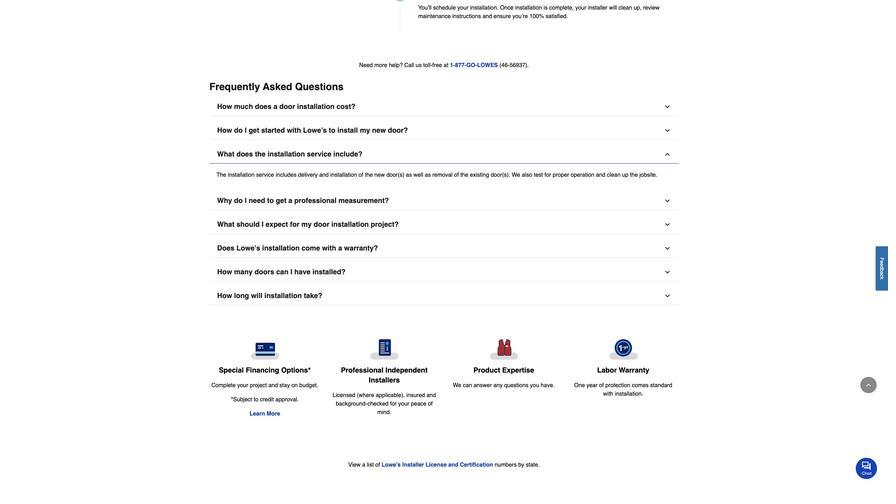 Task type: vqa. For each thing, say whether or not it's contained in the screenshot.
$100 to $200. image
no



Task type: locate. For each thing, give the bounding box(es) containing it.
0 vertical spatial clean
[[619, 5, 633, 11]]

one year of protection comes standard with installation.
[[575, 382, 673, 397]]

lowe's right does
[[237, 244, 260, 252]]

1 do from the top
[[234, 126, 243, 134]]

professional
[[295, 197, 337, 205]]

how inside how do i get started with lowe's to install my new door? button
[[217, 126, 232, 134]]

1 vertical spatial clean
[[608, 172, 621, 178]]

get left started
[[249, 126, 260, 134]]

approval.
[[276, 396, 299, 403]]

service up delivery at the top of the page
[[307, 150, 332, 158]]

2 chevron down image from the top
[[665, 127, 672, 134]]

f e e d b a c k
[[880, 257, 886, 279]]

learn more link
[[250, 411, 280, 417]]

0 vertical spatial lowe's
[[303, 126, 327, 134]]

door down the asked
[[280, 102, 295, 111]]

the down started
[[255, 150, 266, 158]]

options*
[[281, 366, 311, 374]]

for right expect
[[290, 220, 300, 228]]

do
[[234, 126, 243, 134], [234, 197, 243, 205]]

of right peace
[[428, 401, 433, 407]]

0 vertical spatial will
[[610, 5, 618, 11]]

installation inside button
[[332, 220, 369, 228]]

my down the why do i need to get a professional measurement?
[[302, 220, 312, 228]]

0 vertical spatial do
[[234, 126, 243, 134]]

labor
[[598, 366, 617, 374]]

will right installer
[[610, 5, 618, 11]]

0 horizontal spatial will
[[251, 292, 263, 300]]

to
[[329, 126, 336, 134], [267, 197, 274, 205], [254, 396, 259, 403]]

view
[[349, 462, 361, 468]]

chevron down image inside the how many doors can i have installed? button
[[665, 269, 672, 276]]

1 vertical spatial we
[[453, 382, 462, 389]]

i inside how do i get started with lowe's to install my new door? button
[[245, 126, 247, 134]]

more
[[267, 411, 280, 417]]

1 vertical spatial does
[[237, 150, 253, 158]]

as right well
[[425, 172, 431, 178]]

what for what should i expect for my door installation project?
[[217, 220, 235, 228]]

what should i expect for my door installation project? button
[[210, 216, 679, 234]]

0 vertical spatial we
[[512, 172, 521, 178]]

1 horizontal spatial will
[[610, 5, 618, 11]]

licensed (where applicable), insured and background-checked for your peace of mind.
[[333, 392, 436, 415]]

should
[[237, 220, 260, 228]]

a left list
[[362, 462, 366, 468]]

0 horizontal spatial for
[[290, 220, 300, 228]]

1 horizontal spatial installation.
[[615, 391, 644, 397]]

0 vertical spatial installation.
[[471, 5, 499, 11]]

1 what from the top
[[217, 150, 235, 158]]

*subject
[[231, 396, 252, 403]]

2 how from the top
[[217, 126, 232, 134]]

of down include?
[[359, 172, 364, 178]]

and right insured
[[427, 392, 436, 398]]

(where
[[357, 392, 375, 398]]

*subject to credit approval.
[[231, 396, 299, 403]]

0 vertical spatial door
[[280, 102, 295, 111]]

independent
[[386, 366, 428, 374]]

1 chevron down image from the top
[[665, 197, 672, 204]]

chevron down image inside how much does a door installation cost? button
[[665, 103, 672, 110]]

lowe's left install
[[303, 126, 327, 134]]

installation. down protection
[[615, 391, 644, 397]]

installation up 100%
[[516, 5, 542, 11]]

can inside button
[[277, 268, 289, 276]]

we left "also"
[[512, 172, 521, 178]]

1 vertical spatial with
[[322, 244, 337, 252]]

my right install
[[360, 126, 371, 134]]

installation up how many doors can i have installed?
[[262, 244, 300, 252]]

0 vertical spatial what
[[217, 150, 235, 158]]

i left 'need'
[[245, 197, 247, 205]]

professional
[[341, 366, 384, 374]]

installation. inside one year of protection comes standard with installation.
[[615, 391, 644, 397]]

chevron down image for warranty?
[[665, 245, 672, 252]]

the right up
[[631, 172, 639, 178]]

do right why
[[234, 197, 243, 205]]

1 vertical spatial chevron down image
[[665, 221, 672, 228]]

up
[[623, 172, 629, 178]]

1 horizontal spatial with
[[322, 244, 337, 252]]

installers
[[369, 376, 400, 384]]

complete
[[212, 382, 236, 389]]

1 horizontal spatial lowe's
[[303, 126, 327, 134]]

have.
[[541, 382, 555, 389]]

new left door?
[[372, 126, 386, 134]]

2 vertical spatial for
[[391, 401, 397, 407]]

e up b
[[880, 263, 886, 266]]

1 horizontal spatial door
[[314, 220, 330, 228]]

budget.
[[300, 382, 319, 389]]

installer
[[589, 5, 608, 11]]

learn
[[250, 411, 265, 417]]

well
[[414, 172, 424, 178]]

project
[[250, 382, 267, 389]]

installation.
[[471, 5, 499, 11], [615, 391, 644, 397]]

measurement?
[[339, 197, 389, 205]]

how inside how much does a door installation cost? button
[[217, 102, 232, 111]]

1 as from the left
[[406, 172, 412, 178]]

up,
[[634, 5, 642, 11]]

chevron down image for why do i need to get a professional measurement?
[[665, 197, 672, 204]]

for right test
[[545, 172, 552, 178]]

a dark blue credit card icon. image
[[211, 339, 319, 360]]

get up expect
[[276, 197, 287, 205]]

view a list of lowe's installer license and certification numbers by state.
[[349, 462, 540, 468]]

k
[[880, 277, 886, 279]]

your
[[458, 5, 469, 11], [576, 5, 587, 11], [237, 382, 249, 389], [399, 401, 410, 407]]

chevron down image inside does lowe's installation come with a warranty? button
[[665, 245, 672, 252]]

of right list
[[376, 462, 380, 468]]

chevron down image inside why do i need to get a professional measurement? button
[[665, 197, 672, 204]]

with right come at the bottom left of page
[[322, 244, 337, 252]]

installed?
[[313, 268, 346, 276]]

installation up warranty?
[[332, 220, 369, 228]]

chevron down image for lowe's
[[665, 127, 672, 134]]

jobsite.
[[640, 172, 658, 178]]

i left expect
[[262, 220, 264, 228]]

door
[[280, 102, 295, 111], [314, 220, 330, 228]]

i inside what should i expect for my door installation project? button
[[262, 220, 264, 228]]

and right delivery at the top of the page
[[320, 172, 329, 178]]

1 how from the top
[[217, 102, 232, 111]]

chevron down image
[[665, 103, 672, 110], [665, 127, 672, 134], [665, 245, 672, 252], [665, 269, 672, 276], [665, 292, 672, 299]]

my
[[360, 126, 371, 134], [302, 220, 312, 228]]

1 vertical spatial for
[[290, 220, 300, 228]]

more
[[375, 62, 388, 68]]

can left answer on the bottom right of page
[[463, 382, 473, 389]]

how for how many doors can i have installed?
[[217, 268, 232, 276]]

chevron down image inside the how long will installation take? button
[[665, 292, 672, 299]]

4 chevron down image from the top
[[665, 269, 672, 276]]

0 horizontal spatial service
[[256, 172, 274, 178]]

0 vertical spatial service
[[307, 150, 332, 158]]

0 horizontal spatial my
[[302, 220, 312, 228]]

will right long
[[251, 292, 263, 300]]

e up d
[[880, 261, 886, 263]]

2 horizontal spatial for
[[545, 172, 552, 178]]

chevron down image
[[665, 197, 672, 204], [665, 221, 672, 228]]

what up the
[[217, 150, 235, 158]]

2 horizontal spatial with
[[604, 391, 614, 397]]

2 chevron down image from the top
[[665, 221, 672, 228]]

a left professional
[[289, 197, 293, 205]]

0 vertical spatial can
[[277, 268, 289, 276]]

of right year
[[600, 382, 604, 389]]

0 horizontal spatial door
[[280, 102, 295, 111]]

your up *subject
[[237, 382, 249, 389]]

what left should
[[217, 220, 235, 228]]

0 horizontal spatial does
[[237, 150, 253, 158]]

chevron down image inside how do i get started with lowe's to install my new door? button
[[665, 127, 672, 134]]

service
[[307, 150, 332, 158], [256, 172, 274, 178]]

2 horizontal spatial to
[[329, 126, 336, 134]]

installer
[[403, 462, 424, 468]]

lowe's right list
[[382, 462, 401, 468]]

schedule
[[434, 5, 456, 11]]

0 vertical spatial for
[[545, 172, 552, 178]]

new left door(s) at left
[[375, 172, 385, 178]]

2 do from the top
[[234, 197, 243, 205]]

1 horizontal spatial my
[[360, 126, 371, 134]]

insured
[[407, 392, 425, 398]]

of
[[359, 172, 364, 178], [455, 172, 459, 178], [600, 382, 604, 389], [428, 401, 433, 407], [376, 462, 380, 468]]

does inside how much does a door installation cost? button
[[255, 102, 272, 111]]

to right 'need'
[[267, 197, 274, 205]]

a up k on the right bottom of page
[[880, 272, 886, 274]]

installation. up instructions
[[471, 5, 499, 11]]

a
[[274, 102, 278, 111], [289, 197, 293, 205], [339, 244, 343, 252], [880, 272, 886, 274], [362, 462, 366, 468]]

for
[[545, 172, 552, 178], [290, 220, 300, 228], [391, 401, 397, 407]]

0 horizontal spatial we
[[453, 382, 462, 389]]

does lowe's installation come with a warranty? button
[[210, 239, 679, 258]]

door down professional
[[314, 220, 330, 228]]

protection
[[606, 382, 631, 389]]

0 vertical spatial with
[[287, 126, 301, 134]]

state.
[[526, 462, 540, 468]]

what inside button
[[217, 150, 235, 158]]

2 vertical spatial with
[[604, 391, 614, 397]]

0 horizontal spatial installation.
[[471, 5, 499, 11]]

will
[[610, 5, 618, 11], [251, 292, 263, 300]]

the up the measurement?
[[365, 172, 373, 178]]

0 vertical spatial new
[[372, 126, 386, 134]]

as left well
[[406, 172, 412, 178]]

with down protection
[[604, 391, 614, 397]]

0 horizontal spatial as
[[406, 172, 412, 178]]

3 how from the top
[[217, 268, 232, 276]]

1 chevron down image from the top
[[665, 103, 672, 110]]

do down much
[[234, 126, 243, 134]]

service left includes
[[256, 172, 274, 178]]

1 horizontal spatial get
[[276, 197, 287, 205]]

by
[[519, 462, 525, 468]]

0 vertical spatial my
[[360, 126, 371, 134]]

1 horizontal spatial service
[[307, 150, 332, 158]]

clean left up
[[608, 172, 621, 178]]

5 chevron down image from the top
[[665, 292, 672, 299]]

1 horizontal spatial to
[[267, 197, 274, 205]]

1 horizontal spatial can
[[463, 382, 473, 389]]

started
[[262, 126, 285, 134]]

does lowe's installation come with a warranty?
[[217, 244, 378, 252]]

a dark blue background check icon. image
[[331, 339, 439, 360]]

why do i need to get a professional measurement?
[[217, 197, 389, 205]]

do for how
[[234, 126, 243, 134]]

background-
[[336, 401, 368, 407]]

1 vertical spatial lowe's
[[237, 244, 260, 252]]

toll-
[[424, 62, 433, 68]]

door inside button
[[314, 220, 330, 228]]

your down insured
[[399, 401, 410, 407]]

how many doors can i have installed?
[[217, 268, 346, 276]]

2 vertical spatial lowe's
[[382, 462, 401, 468]]

1 vertical spatial door
[[314, 220, 330, 228]]

1 horizontal spatial for
[[391, 401, 397, 407]]

2 vertical spatial to
[[254, 396, 259, 403]]

how for how much does a door installation cost?
[[217, 102, 232, 111]]

does
[[255, 102, 272, 111], [237, 150, 253, 158]]

2 as from the left
[[425, 172, 431, 178]]

long
[[234, 292, 249, 300]]

what does the installation service include?
[[217, 150, 363, 158]]

your left installer
[[576, 5, 587, 11]]

1 vertical spatial will
[[251, 292, 263, 300]]

1 e from the top
[[880, 261, 886, 263]]

ensure
[[494, 13, 511, 20]]

3 chevron down image from the top
[[665, 245, 672, 252]]

1 vertical spatial installation.
[[615, 391, 644, 397]]

installation right the
[[228, 172, 255, 178]]

for down applicable),
[[391, 401, 397, 407]]

we left answer on the bottom right of page
[[453, 382, 462, 389]]

can right doors at the bottom of page
[[277, 268, 289, 276]]

2 what from the top
[[217, 220, 235, 228]]

1 vertical spatial do
[[234, 197, 243, 205]]

answer
[[474, 382, 492, 389]]

i for need
[[245, 197, 247, 205]]

i left have
[[291, 268, 293, 276]]

1 horizontal spatial as
[[425, 172, 431, 178]]

door inside button
[[280, 102, 295, 111]]

expect
[[266, 220, 288, 228]]

i down much
[[245, 126, 247, 134]]

1 vertical spatial can
[[463, 382, 473, 389]]

comes
[[633, 382, 649, 389]]

to left install
[[329, 126, 336, 134]]

with right started
[[287, 126, 301, 134]]

b
[[880, 269, 886, 272]]

1 vertical spatial what
[[217, 220, 235, 228]]

0 horizontal spatial can
[[277, 268, 289, 276]]

1 vertical spatial my
[[302, 220, 312, 228]]

installation inside the you'll schedule your installation. once installation is complete, your installer will clean up, review maintenance instructions and ensure you're 100% satisfied.
[[516, 5, 542, 11]]

i inside why do i need to get a professional measurement? button
[[245, 197, 247, 205]]

clean left up, at top
[[619, 5, 633, 11]]

and right the license
[[449, 462, 459, 468]]

complete,
[[550, 5, 574, 11]]

professional independent installers
[[341, 366, 428, 384]]

special
[[219, 366, 244, 374]]

the
[[217, 172, 226, 178]]

and left ensure in the right top of the page
[[483, 13, 493, 20]]

what inside button
[[217, 220, 235, 228]]

0 vertical spatial does
[[255, 102, 272, 111]]

1 horizontal spatial does
[[255, 102, 272, 111]]

asked
[[263, 81, 293, 92]]

year
[[587, 382, 598, 389]]

0 horizontal spatial lowe's
[[237, 244, 260, 252]]

door?
[[388, 126, 408, 134]]

we
[[512, 172, 521, 178], [453, 382, 462, 389]]

to left credit
[[254, 396, 259, 403]]

chevron down image inside what should i expect for my door installation project? button
[[665, 221, 672, 228]]

0 vertical spatial get
[[249, 126, 260, 134]]

4 how from the top
[[217, 292, 232, 300]]

0 vertical spatial chevron down image
[[665, 197, 672, 204]]



Task type: describe. For each thing, give the bounding box(es) containing it.
you'll schedule your installation. once installation is complete, your installer will clean up, review maintenance instructions and ensure you're 100% satisfied.
[[419, 5, 660, 20]]

delivery
[[298, 172, 318, 178]]

warranty
[[619, 366, 650, 374]]

door(s).
[[491, 172, 511, 178]]

a down frequently asked questions
[[274, 102, 278, 111]]

what does the installation service include? button
[[210, 145, 679, 164]]

one
[[575, 382, 586, 389]]

financing
[[246, 366, 279, 374]]

how for how do i get started with lowe's to install my new door?
[[217, 126, 232, 134]]

clean inside the you'll schedule your installation. once installation is complete, your installer will clean up, review maintenance instructions and ensure you're 100% satisfied.
[[619, 5, 633, 11]]

100%
[[530, 13, 545, 20]]

complete your project and stay on budget.
[[212, 382, 319, 389]]

checked
[[368, 401, 389, 407]]

and right operation
[[597, 172, 606, 178]]

proper
[[553, 172, 570, 178]]

i inside the how many doors can i have installed? button
[[291, 268, 293, 276]]

a left warranty?
[[339, 244, 343, 252]]

1 vertical spatial new
[[375, 172, 385, 178]]

any
[[494, 382, 503, 389]]

2 horizontal spatial lowe's
[[382, 462, 401, 468]]

d
[[880, 266, 886, 269]]

learn more
[[250, 411, 280, 417]]

scroll to top element
[[861, 377, 878, 393]]

you
[[531, 382, 540, 389]]

does
[[217, 244, 235, 252]]

project?
[[371, 220, 399, 228]]

and inside licensed (where applicable), insured and background-checked for your peace of mind.
[[427, 392, 436, 398]]

much
[[234, 102, 253, 111]]

1 horizontal spatial we
[[512, 172, 521, 178]]

doors
[[255, 268, 275, 276]]

i for get
[[245, 126, 247, 134]]

frequently
[[210, 81, 260, 92]]

0 vertical spatial to
[[329, 126, 336, 134]]

for inside licensed (where applicable), insured and background-checked for your peace of mind.
[[391, 401, 397, 407]]

how do i get started with lowe's to install my new door? button
[[210, 122, 679, 140]]

does inside what does the installation service include? button
[[237, 150, 253, 158]]

licensed
[[333, 392, 356, 398]]

frequently asked questions
[[210, 81, 344, 92]]

will inside the you'll schedule your installation. once installation is complete, your installer will clean up, review maintenance instructions and ensure you're 100% satisfied.
[[610, 5, 618, 11]]

c
[[880, 274, 886, 277]]

special financing options*
[[219, 366, 311, 374]]

(46-
[[500, 62, 510, 68]]

1 vertical spatial get
[[276, 197, 287, 205]]

chevron down image for what should i expect for my door installation project?
[[665, 221, 672, 228]]

numbers
[[495, 462, 517, 468]]

the left existing
[[461, 172, 469, 178]]

f
[[880, 257, 886, 261]]

cost?
[[337, 102, 356, 111]]

is
[[544, 5, 548, 11]]

list
[[367, 462, 374, 468]]

877-
[[456, 62, 467, 68]]

1 vertical spatial service
[[256, 172, 274, 178]]

an icon of the number 3. image
[[328, 0, 407, 31]]

56937).
[[510, 62, 529, 68]]

applicable),
[[376, 392, 405, 398]]

how much does a door installation cost?
[[217, 102, 356, 111]]

us
[[416, 62, 422, 68]]

questions
[[295, 81, 344, 92]]

need
[[249, 197, 265, 205]]

chevron down image for cost?
[[665, 103, 672, 110]]

for inside button
[[290, 220, 300, 228]]

free
[[433, 62, 443, 68]]

how long will installation take? button
[[210, 287, 679, 305]]

the installation service includes delivery and installation of the new door(s) as well as removal of the existing door(s). we also test for proper operation and clean up the jobsite.
[[217, 172, 658, 178]]

maintenance
[[419, 13, 451, 20]]

installation down how many doors can i have installed?
[[265, 292, 302, 300]]

will inside the how long will installation take? button
[[251, 292, 263, 300]]

a lowe's red vest icon. image
[[450, 339, 558, 360]]

lowe's installer license and certification link
[[382, 462, 494, 468]]

installation down include?
[[331, 172, 357, 178]]

also
[[522, 172, 533, 178]]

go-
[[467, 62, 478, 68]]

need
[[360, 62, 373, 68]]

installation up includes
[[268, 150, 305, 158]]

chat invite button image
[[857, 457, 878, 479]]

peace
[[411, 401, 427, 407]]

chevron down image for installed?
[[665, 269, 672, 276]]

operation
[[571, 172, 595, 178]]

service inside what does the installation service include? button
[[307, 150, 332, 158]]

why
[[217, 197, 232, 205]]

with inside one year of protection comes standard with installation.
[[604, 391, 614, 397]]

help?
[[389, 62, 403, 68]]

0 horizontal spatial with
[[287, 126, 301, 134]]

and inside the you'll schedule your installation. once installation is complete, your installer will clean up, review maintenance instructions and ensure you're 100% satisfied.
[[483, 13, 493, 20]]

credit
[[260, 396, 274, 403]]

the inside button
[[255, 150, 266, 158]]

mind.
[[378, 409, 392, 415]]

and left "stay"
[[269, 382, 278, 389]]

call
[[405, 62, 415, 68]]

1-
[[450, 62, 456, 68]]

2 e from the top
[[880, 263, 886, 266]]

how much does a door installation cost? button
[[210, 98, 679, 116]]

i for expect
[[262, 220, 264, 228]]

my inside button
[[360, 126, 371, 134]]

of inside one year of protection comes standard with installation.
[[600, 382, 604, 389]]

0 horizontal spatial get
[[249, 126, 260, 134]]

new inside button
[[372, 126, 386, 134]]

1 vertical spatial to
[[267, 197, 274, 205]]

existing
[[470, 172, 490, 178]]

a inside button
[[880, 272, 886, 274]]

installation down questions
[[297, 102, 335, 111]]

do for why
[[234, 197, 243, 205]]

of right removal
[[455, 172, 459, 178]]

questions
[[505, 382, 529, 389]]

0 horizontal spatial to
[[254, 396, 259, 403]]

chevron up image
[[866, 381, 873, 389]]

certification
[[460, 462, 494, 468]]

your inside licensed (where applicable), insured and background-checked for your peace of mind.
[[399, 401, 410, 407]]

what for what does the installation service include?
[[217, 150, 235, 158]]

instructions
[[453, 13, 481, 20]]

install
[[338, 126, 358, 134]]

1-877-go-lowes link
[[450, 62, 498, 68]]

how for how long will installation take?
[[217, 292, 232, 300]]

how do i get started with lowe's to install my new door?
[[217, 126, 408, 134]]

removal
[[433, 172, 453, 178]]

review
[[644, 5, 660, 11]]

of inside licensed (where applicable), insured and background-checked for your peace of mind.
[[428, 401, 433, 407]]

chevron up image
[[665, 151, 672, 158]]

f e e d b a c k button
[[877, 246, 889, 291]]

on
[[292, 382, 298, 389]]

your up instructions
[[458, 5, 469, 11]]

you're
[[513, 13, 529, 20]]

my inside button
[[302, 220, 312, 228]]

how long will installation take?
[[217, 292, 323, 300]]

a blue 1-year labor warranty icon. image
[[570, 339, 678, 360]]

installation. inside the you'll schedule your installation. once installation is complete, your installer will clean up, review maintenance instructions and ensure you're 100% satisfied.
[[471, 5, 499, 11]]



